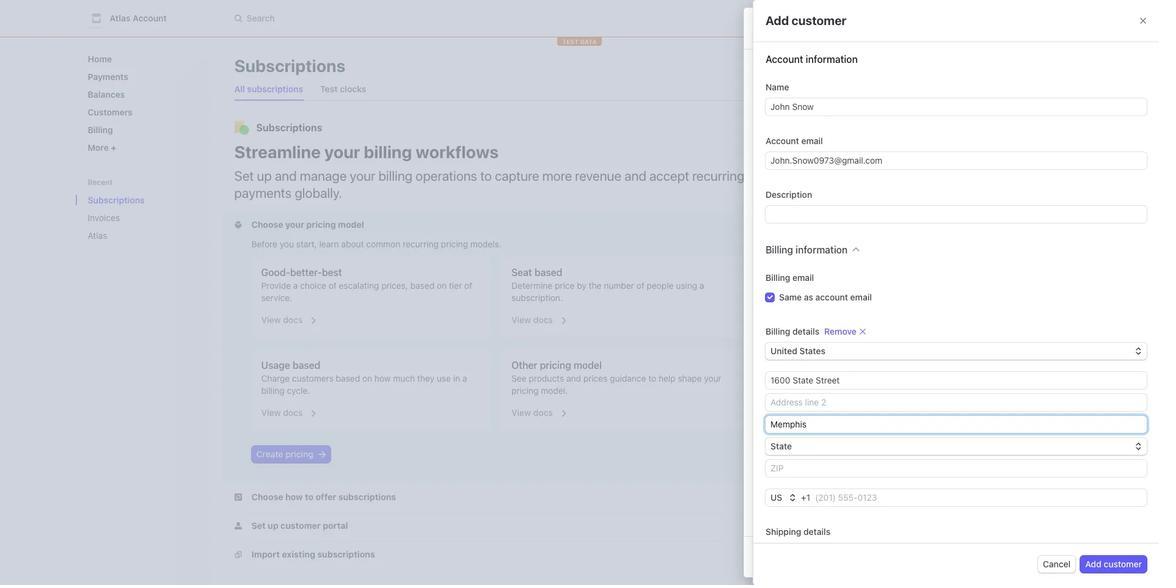Task type: describe. For each thing, give the bounding box(es) containing it.
and inside other pricing model see products and prices guidance to help shape your pricing model.
[[566, 373, 581, 384]]

capture
[[495, 168, 539, 184]]

atlas account button
[[88, 10, 179, 27]]

view docs for other
[[512, 408, 553, 418]]

cancel
[[1043, 559, 1071, 570]]

time
[[956, 230, 974, 240]]

subscriptions,
[[836, 180, 891, 190]]

subscription inside dialog
[[830, 21, 900, 35]]

customers
[[292, 373, 334, 384]]

trials
[[915, 180, 934, 190]]

and right up
[[275, 168, 297, 184]]

a inside create a test subscription dialog
[[796, 21, 803, 35]]

view docs for usage
[[261, 408, 303, 418]]

recurring inside streamline your billing workflows set up and manage your billing operations to capture more revenue and accept recurring payments globally.
[[692, 168, 745, 184]]

scale inside billing scale 0.8% on recurring payments and one-time invoice payments automate quoting, subscription billing, invoicing, revenue recovery, and revenue recognition.
[[834, 213, 856, 224]]

svg image for choose your pricing model
[[234, 221, 242, 229]]

choice
[[300, 280, 326, 291]]

Search search field
[[227, 7, 572, 30]]

pricing up products
[[540, 360, 571, 371]]

model inside 'dropdown button'
[[338, 219, 364, 230]]

usage based charge customers based on how much they use in a billing cycle.
[[261, 360, 467, 396]]

to inside other pricing model see products and prices guidance to help shape your pricing model.
[[649, 373, 656, 384]]

Name text field
[[766, 98, 1147, 115]]

as
[[804, 292, 813, 302]]

workflows
[[416, 142, 499, 162]]

days for add trial days
[[820, 462, 838, 472]]

pricing down see
[[512, 386, 539, 396]]

operations
[[416, 168, 477, 184]]

1 vertical spatial billing
[[378, 168, 413, 184]]

manage inside streamline your billing workflows set up and manage your billing operations to capture more revenue and accept recurring payments globally.
[[300, 168, 347, 184]]

payments
[[88, 71, 128, 82]]

billing for billing email
[[766, 273, 790, 283]]

billing,
[[933, 255, 959, 266]]

payments down end date field
[[880, 230, 919, 240]]

streamline your billing workflows set up and manage your billing operations to capture more revenue and accept recurring payments globally.
[[234, 142, 745, 201]]

billing information
[[766, 244, 848, 255]]

atlas for atlas
[[88, 230, 107, 241]]

choose your pricing model button
[[234, 219, 366, 231]]

add coupon
[[1003, 343, 1050, 353]]

view for seat based
[[512, 315, 531, 325]]

Address line 1 text field
[[766, 372, 1147, 389]]

add for add coupon button
[[1003, 343, 1019, 353]]

and inside 0.5% on recurring payments create subscriptions, offer trials or discounts, and effortlessly manage recurring billing.
[[990, 180, 1005, 190]]

billing for billing scale 0.8% on recurring payments and one-time invoice payments automate quoting, subscription billing, invoicing, revenue recovery, and revenue recognition.
[[807, 213, 832, 224]]

globally.
[[295, 185, 342, 201]]

invoices link
[[83, 208, 183, 228]]

view for other pricing model
[[512, 408, 531, 418]]

ZIP text field
[[766, 460, 1147, 477]]

add product button
[[768, 325, 817, 337]]

effortlessly
[[807, 190, 851, 200]]

account inside button
[[133, 13, 167, 23]]

Account email email field
[[766, 152, 1147, 169]]

tab list containing all subscriptions
[[229, 78, 1035, 101]]

good-better-best provide a choice of escalating prices, based on tier of service.
[[261, 267, 472, 303]]

shipping
[[766, 527, 801, 537]]

billing for billing information
[[766, 244, 793, 255]]

the inside seat based determine price by the number of people using a subscription.
[[589, 280, 602, 291]]

customer inside add customer button
[[1104, 559, 1142, 570]]

0.5%
[[807, 164, 827, 175]]

search
[[247, 13, 275, 23]]

home link
[[83, 49, 200, 69]]

best
[[322, 267, 342, 278]]

up
[[257, 168, 272, 184]]

scale inside button
[[860, 289, 883, 299]]

create a test subscription
[[756, 21, 900, 35]]

customers
[[88, 107, 133, 117]]

free
[[768, 439, 788, 450]]

billing email
[[766, 273, 814, 283]]

billing for billing details
[[766, 326, 790, 337]]

revenue inside streamline your billing workflows set up and manage your billing operations to capture more revenue and accept recurring payments globally.
[[575, 168, 622, 184]]

united states button
[[766, 343, 1147, 360]]

your inside other pricing model see products and prices guidance to help shape your pricing model.
[[704, 373, 722, 384]]

this
[[768, 414, 784, 424]]

on inside 0.5% on recurring payments create subscriptions, offer trials or discounts, and effortlessly manage recurring billing.
[[830, 164, 840, 175]]

quoting,
[[847, 255, 880, 266]]

about
[[341, 239, 364, 249]]

billing inside usage based charge customers based on how much they use in a billing cycle.
[[261, 386, 285, 396]]

see
[[512, 373, 527, 384]]

add product
[[768, 326, 817, 336]]

developers
[[808, 13, 855, 23]]

your inside the choose your pricing model 'dropdown button'
[[285, 219, 304, 230]]

model inside other pricing model see products and prices guidance to help shape your pricing model.
[[574, 360, 602, 371]]

or
[[936, 180, 944, 190]]

a inside seat based determine price by the number of people using a subscription.
[[700, 280, 704, 291]]

based left how
[[336, 373, 360, 384]]

coupon
[[1021, 343, 1050, 353]]

good-
[[261, 267, 290, 278]]

create for create pricing
[[256, 449, 283, 460]]

1 horizontal spatial revenue
[[863, 266, 894, 276]]

based up customers
[[293, 360, 320, 371]]

add left the test
[[766, 13, 789, 27]]

filter button
[[800, 57, 843, 75]]

data
[[580, 38, 597, 45]]

model.
[[541, 386, 568, 396]]

oct 18, 2023
[[785, 393, 836, 403]]

set
[[234, 168, 254, 184]]

test
[[320, 84, 338, 94]]

by
[[577, 280, 587, 291]]

test data
[[562, 38, 597, 45]]

all
[[234, 84, 245, 94]]

of inside seat based determine price by the number of people using a subscription.
[[637, 280, 645, 291]]

billing for billing
[[88, 125, 113, 135]]

they
[[417, 373, 435, 384]]

and up upgrade to scale
[[846, 266, 860, 276]]

same
[[779, 292, 802, 302]]

subscriptions inside recent element
[[88, 195, 145, 205]]

choose
[[251, 219, 283, 230]]

shipping details
[[766, 527, 831, 537]]

on inside billing scale 0.8% on recurring payments and one-time invoice payments automate quoting, subscription billing, invoicing, revenue recovery, and revenue recognition.
[[830, 230, 840, 240]]

test
[[806, 21, 828, 35]]

view docs button for good-
[[254, 307, 318, 329]]

svg image for oct 18, 2023
[[773, 394, 780, 402]]

usage
[[261, 360, 290, 371]]

recurring up 'subscriptions,'
[[842, 164, 878, 175]]

oct 18, 2023 button
[[768, 390, 840, 406]]

recurring right common
[[403, 239, 439, 249]]

guidance
[[610, 373, 646, 384]]

seat
[[512, 267, 532, 278]]

0 vertical spatial customer
[[792, 13, 847, 27]]

balances
[[88, 89, 125, 100]]

cycle.
[[287, 386, 310, 396]]

0 vertical spatial subscriptions
[[234, 56, 346, 76]]

create inside 0.5% on recurring payments create subscriptions, offer trials or discounts, and effortlessly manage recurring billing.
[[807, 180, 833, 190]]

view for good-better-best
[[261, 315, 281, 325]]

end date field
[[846, 204, 901, 216]]

prices,
[[381, 280, 408, 291]]

offer
[[894, 180, 912, 190]]

1
[[806, 493, 810, 503]]

subscription.
[[512, 293, 563, 303]]

accept
[[650, 168, 689, 184]]

other pricing model see products and prices guidance to help shape your pricing model.
[[512, 360, 722, 396]]

invoicing,
[[961, 255, 999, 266]]

people
[[647, 280, 674, 291]]

better-
[[290, 267, 322, 278]]

1 of from the left
[[329, 280, 337, 291]]

days for free trial days
[[811, 439, 833, 450]]

on inside good-better-best provide a choice of escalating prices, based on tier of service.
[[437, 280, 447, 291]]

upgrade to scale button
[[807, 286, 888, 303]]

2 vertical spatial email
[[850, 292, 872, 302]]

duration
[[768, 182, 808, 193]]

streamline
[[234, 142, 321, 162]]

this is also when the next invoice will be generated.
[[768, 414, 966, 424]]

recent navigation links element
[[75, 177, 210, 246]]

view docs for good-
[[261, 315, 303, 325]]



Task type: locate. For each thing, give the bounding box(es) containing it.
0 horizontal spatial of
[[329, 280, 337, 291]]

a inside usage based charge customers based on how much they use in a billing cycle.
[[463, 373, 467, 384]]

on left how
[[362, 373, 372, 384]]

svg image down free
[[773, 463, 780, 471]]

add right cancel
[[1085, 559, 1102, 570]]

0 horizontal spatial create
[[256, 449, 283, 460]]

0 vertical spatial trial
[[791, 439, 809, 450]]

home
[[88, 54, 112, 64]]

2 vertical spatial subscriptions
[[88, 195, 145, 205]]

the inside create a test subscription dialog
[[836, 414, 848, 424]]

pricing left svg icon
[[286, 449, 314, 460]]

to inside streamline your billing workflows set up and manage your billing operations to capture more revenue and accept recurring payments globally.
[[480, 168, 492, 184]]

0 vertical spatial add customer
[[766, 13, 847, 27]]

remove button
[[824, 326, 866, 338]]

days up add trial days at the bottom of the page
[[811, 439, 833, 450]]

revenue right the more
[[575, 168, 622, 184]]

core navigation links element
[[83, 49, 200, 158]]

days up new
[[820, 462, 838, 472]]

trial for free
[[791, 439, 809, 450]]

manage inside 0.5% on recurring payments create subscriptions, offer trials or discounts, and effortlessly manage recurring billing.
[[854, 190, 885, 200]]

1 vertical spatial subscription
[[882, 255, 931, 266]]

a inside good-better-best provide a choice of escalating prices, based on tier of service.
[[293, 280, 298, 291]]

recovery,
[[807, 266, 843, 276]]

1 vertical spatial manage
[[854, 190, 885, 200]]

subscriptions link
[[83, 190, 183, 210]]

on
[[830, 164, 840, 175], [830, 230, 840, 240], [437, 280, 447, 291], [362, 373, 372, 384]]

pricing inside 'dropdown button'
[[306, 219, 336, 230]]

common
[[366, 239, 400, 249]]

price
[[555, 280, 575, 291]]

0 vertical spatial the
[[589, 280, 602, 291]]

1 horizontal spatial add customer
[[1085, 559, 1142, 570]]

2 horizontal spatial to
[[850, 289, 858, 299]]

shape
[[678, 373, 702, 384]]

0 vertical spatial days
[[811, 439, 833, 450]]

svg image
[[805, 62, 812, 70], [234, 221, 242, 229], [773, 394, 780, 402], [773, 463, 780, 471]]

email for billing email
[[793, 273, 814, 283]]

1 vertical spatial customer
[[1104, 559, 1142, 570]]

add down free trial days
[[785, 462, 800, 472]]

svg image for add trial days
[[773, 463, 780, 471]]

customers link
[[83, 102, 200, 122]]

view docs down model.
[[512, 408, 553, 418]]

view docs down subscription.
[[512, 315, 553, 325]]

18,
[[801, 393, 813, 403]]

a left the test
[[796, 21, 803, 35]]

0 vertical spatial email
[[801, 136, 823, 146]]

2 horizontal spatial of
[[637, 280, 645, 291]]

1 vertical spatial model
[[574, 360, 602, 371]]

scale down effortlessly
[[834, 213, 856, 224]]

svg image for filter
[[805, 62, 812, 70]]

2 horizontal spatial create
[[807, 180, 833, 190]]

billing for billing starter
[[819, 148, 844, 158]]

view docs button down service.
[[254, 307, 318, 329]]

0 vertical spatial to
[[480, 168, 492, 184]]

svg image inside add trial days button
[[773, 463, 780, 471]]

recurring
[[842, 164, 878, 175], [692, 168, 745, 184], [887, 190, 923, 200], [842, 230, 878, 240], [403, 239, 439, 249]]

based
[[535, 267, 562, 278], [410, 280, 435, 291], [293, 360, 320, 371], [336, 373, 360, 384]]

(201) 555-0123 telephone field
[[810, 489, 1147, 507]]

details for billing details
[[793, 326, 820, 337]]

view docs button for seat
[[504, 307, 568, 329]]

0 vertical spatial atlas
[[110, 13, 130, 23]]

1 horizontal spatial invoice
[[976, 230, 1004, 240]]

view docs button for other
[[504, 400, 568, 422]]

details inside create a test subscription dialog
[[830, 139, 868, 152]]

docs down cycle.
[[283, 408, 303, 418]]

add customer up account information
[[766, 13, 847, 27]]

details
[[830, 139, 868, 152], [793, 326, 820, 337], [804, 527, 831, 537]]

details for subscription details
[[830, 139, 868, 152]]

a down better-
[[293, 280, 298, 291]]

use
[[437, 373, 451, 384]]

account up name
[[766, 54, 803, 65]]

0 vertical spatial manage
[[300, 168, 347, 184]]

new
[[818, 491, 834, 500]]

0.8%
[[807, 230, 827, 240]]

learn
[[319, 239, 339, 249]]

details right shipping
[[804, 527, 831, 537]]

payments up the offer
[[880, 164, 919, 175]]

2 vertical spatial account
[[766, 136, 799, 146]]

the right by
[[589, 280, 602, 291]]

when
[[813, 414, 834, 424]]

add inside button
[[1003, 343, 1019, 353]]

add customer right cancel
[[1085, 559, 1142, 570]]

the
[[589, 280, 602, 291], [836, 414, 848, 424]]

1 vertical spatial details
[[793, 326, 820, 337]]

2 vertical spatial create
[[256, 449, 283, 460]]

on right 0.8%
[[830, 230, 840, 240]]

3 of from the left
[[637, 280, 645, 291]]

on inside usage based charge customers based on how much they use in a billing cycle.
[[362, 373, 372, 384]]

0 horizontal spatial revenue
[[575, 168, 622, 184]]

create inside dialog
[[756, 21, 794, 35]]

trial for add
[[803, 462, 818, 472]]

pricing
[[306, 219, 336, 230], [441, 239, 468, 249], [540, 360, 571, 371], [512, 386, 539, 396], [286, 449, 314, 460]]

on left tier
[[437, 280, 447, 291]]

1 vertical spatial trial
[[803, 462, 818, 472]]

recurring right accept
[[692, 168, 745, 184]]

view docs button
[[254, 307, 318, 329], [504, 307, 568, 329], [254, 400, 318, 422], [504, 400, 568, 422]]

atlas account
[[110, 13, 167, 23]]

subscription left billing,
[[882, 255, 931, 266]]

1 horizontal spatial the
[[836, 414, 848, 424]]

scale down quoting,
[[860, 289, 883, 299]]

2 horizontal spatial revenue
[[1001, 255, 1033, 266]]

2023
[[815, 393, 836, 403]]

products
[[529, 373, 564, 384]]

is
[[787, 414, 793, 424]]

1 vertical spatial the
[[836, 414, 848, 424]]

view docs down cycle.
[[261, 408, 303, 418]]

trial down free trial days
[[803, 462, 818, 472]]

1 horizontal spatial atlas
[[110, 13, 130, 23]]

customer
[[756, 63, 811, 76]]

scale
[[834, 213, 856, 224], [860, 289, 883, 299]]

0 vertical spatial details
[[830, 139, 868, 152]]

0 vertical spatial create
[[756, 21, 794, 35]]

days inside button
[[820, 462, 838, 472]]

pricing left models.
[[441, 239, 468, 249]]

docs down model.
[[533, 408, 553, 418]]

using
[[676, 280, 697, 291]]

1 vertical spatial subscriptions
[[256, 122, 322, 133]]

email right "account" on the right of page
[[850, 292, 872, 302]]

account up the duration
[[766, 136, 799, 146]]

City text field
[[766, 416, 1147, 433]]

subscription details
[[756, 139, 868, 152]]

same as account email
[[779, 292, 872, 302]]

0 horizontal spatial scale
[[834, 213, 856, 224]]

0 horizontal spatial the
[[589, 280, 602, 291]]

based inside good-better-best provide a choice of escalating prices, based on tier of service.
[[410, 280, 435, 291]]

starting
[[785, 370, 821, 381]]

billing.
[[925, 190, 951, 200]]

1 horizontal spatial of
[[464, 280, 472, 291]]

2 vertical spatial to
[[649, 373, 656, 384]]

payments
[[880, 164, 919, 175], [234, 185, 292, 201], [880, 230, 919, 240], [807, 240, 846, 251]]

invoice
[[976, 230, 1004, 240], [869, 414, 896, 424]]

1 horizontal spatial scale
[[860, 289, 883, 299]]

0 vertical spatial information
[[806, 54, 858, 65]]

add customer
[[766, 13, 847, 27], [1085, 559, 1142, 570]]

and right discounts,
[[990, 180, 1005, 190]]

svg image
[[318, 451, 326, 458]]

docs for charge
[[283, 408, 303, 418]]

based right prices,
[[410, 280, 435, 291]]

subscriptions up subscriptions
[[234, 56, 346, 76]]

oct
[[785, 393, 799, 403]]

states
[[800, 346, 826, 356]]

subscription
[[756, 139, 828, 152]]

create a test subscription dialog
[[728, 7, 1159, 585]]

details up states
[[793, 326, 820, 337]]

add inside button
[[768, 326, 784, 336]]

payments down up
[[234, 185, 292, 201]]

choose your pricing model
[[251, 219, 364, 230]]

1 horizontal spatial to
[[649, 373, 656, 384]]

0 horizontal spatial customer
[[792, 13, 847, 27]]

add for add product button
[[768, 326, 784, 336]]

1 vertical spatial atlas
[[88, 230, 107, 241]]

email for account email
[[801, 136, 823, 146]]

0 horizontal spatial to
[[480, 168, 492, 184]]

create left svg icon
[[256, 449, 283, 460]]

subscription right the test
[[830, 21, 900, 35]]

add up united
[[768, 326, 784, 336]]

2 of from the left
[[464, 280, 472, 291]]

recurring up quoting,
[[842, 230, 878, 240]]

of
[[329, 280, 337, 291], [464, 280, 472, 291], [637, 280, 645, 291]]

svg image inside the choose your pricing model 'dropdown button'
[[234, 221, 242, 229]]

view docs for seat
[[512, 315, 553, 325]]

atlas inside recent element
[[88, 230, 107, 241]]

billing up same
[[766, 273, 790, 283]]

atlas down invoices
[[88, 230, 107, 241]]

0 vertical spatial scale
[[834, 213, 856, 224]]

account for account email
[[766, 136, 799, 146]]

view for usage based
[[261, 408, 281, 418]]

create left the test
[[756, 21, 794, 35]]

1 vertical spatial scale
[[860, 289, 883, 299]]

1 vertical spatial days
[[820, 462, 838, 472]]

atlas for atlas account
[[110, 13, 130, 23]]

add coupon button
[[1003, 342, 1050, 354]]

invoice right time on the top right
[[976, 230, 1004, 240]]

model up about
[[338, 219, 364, 230]]

2 vertical spatial billing
[[261, 386, 285, 396]]

billing inside core navigation links element
[[88, 125, 113, 135]]

on right 0.5%
[[830, 164, 840, 175]]

view docs button down subscription.
[[504, 307, 568, 329]]

email
[[801, 136, 823, 146], [793, 273, 814, 283], [850, 292, 872, 302]]

test
[[562, 38, 579, 45]]

test clocks link
[[315, 81, 371, 98]]

docs down subscription.
[[533, 315, 553, 325]]

view docs button down model.
[[504, 400, 568, 422]]

view docs button for usage
[[254, 400, 318, 422]]

payments inside 0.5% on recurring payments create subscriptions, offer trials or discounts, and effortlessly manage recurring billing.
[[880, 164, 919, 175]]

0 vertical spatial invoice
[[976, 230, 1004, 240]]

add trial days
[[785, 462, 838, 472]]

payments inside streamline your billing workflows set up and manage your billing operations to capture more revenue and accept recurring payments globally.
[[234, 185, 292, 201]]

0 horizontal spatial atlas
[[88, 230, 107, 241]]

revenue up upgrade to scale
[[863, 266, 894, 276]]

prices
[[583, 373, 608, 384]]

invoice left will
[[869, 414, 896, 424]]

0 horizontal spatial model
[[338, 219, 364, 230]]

1 horizontal spatial model
[[574, 360, 602, 371]]

recent element
[[75, 190, 210, 246]]

to left capture
[[480, 168, 492, 184]]

1 horizontal spatial customer
[[1104, 559, 1142, 570]]

pricing up "learn"
[[306, 219, 336, 230]]

based up price
[[535, 267, 562, 278]]

billing up 0.5%
[[819, 148, 844, 158]]

manage up globally.
[[300, 168, 347, 184]]

create for create a test subscription
[[756, 21, 794, 35]]

and left one-
[[921, 230, 936, 240]]

billing up billing email
[[766, 244, 793, 255]]

recent
[[88, 178, 113, 187]]

0 horizontal spatial invoice
[[869, 414, 896, 424]]

information down 0.8%
[[796, 244, 848, 255]]

0 vertical spatial model
[[338, 219, 364, 230]]

the left next
[[836, 414, 848, 424]]

add customer inside button
[[1085, 559, 1142, 570]]

developers link
[[803, 9, 860, 28]]

billing up more
[[88, 125, 113, 135]]

1 vertical spatial email
[[793, 273, 814, 283]]

create
[[756, 21, 794, 35], [807, 180, 833, 190], [256, 449, 283, 460]]

based inside seat based determine price by the number of people using a subscription.
[[535, 267, 562, 278]]

will
[[898, 414, 911, 424]]

atlas inside button
[[110, 13, 130, 23]]

balances link
[[83, 84, 200, 104]]

billing inside billing scale 0.8% on recurring payments and one-time invoice payments automate quoting, subscription billing, invoicing, revenue recovery, and revenue recognition.
[[807, 213, 832, 224]]

view docs down service.
[[261, 315, 303, 325]]

add customer button
[[1081, 556, 1147, 573]]

to right "account" on the right of page
[[850, 289, 858, 299]]

a right using on the top
[[700, 280, 704, 291]]

view down charge
[[261, 408, 281, 418]]

view docs button down cycle.
[[254, 400, 318, 422]]

account for account information
[[766, 54, 803, 65]]

1 vertical spatial invoice
[[869, 414, 896, 424]]

to inside button
[[850, 289, 858, 299]]

free trial days
[[768, 439, 833, 450]]

subscriptions up streamline on the left top
[[256, 122, 322, 133]]

discounts,
[[947, 180, 988, 190]]

payments up automate
[[807, 240, 846, 251]]

Address line 2 text field
[[766, 394, 1147, 411]]

1 vertical spatial add customer
[[1085, 559, 1142, 570]]

1 vertical spatial information
[[796, 244, 848, 255]]

0 vertical spatial billing
[[364, 142, 412, 162]]

to left help on the right of the page
[[649, 373, 656, 384]]

start date field
[[782, 204, 837, 216]]

docs for best
[[283, 315, 303, 325]]

escalating
[[339, 280, 379, 291]]

2 vertical spatial details
[[804, 527, 831, 537]]

tab list
[[229, 78, 1035, 101]]

account
[[816, 292, 848, 302]]

how
[[375, 373, 391, 384]]

Description text field
[[766, 206, 1147, 223]]

invoice inside billing scale 0.8% on recurring payments and one-time invoice payments automate quoting, subscription billing, invoicing, revenue recovery, and revenue recognition.
[[976, 230, 1004, 240]]

service.
[[261, 293, 292, 303]]

atlas up home
[[110, 13, 130, 23]]

subscriptions up invoices
[[88, 195, 145, 205]]

details up 'subscriptions,'
[[830, 139, 868, 152]]

docs for model
[[533, 408, 553, 418]]

add trial days button
[[768, 459, 843, 475]]

of down best
[[329, 280, 337, 291]]

trial right free
[[791, 439, 809, 450]]

recurring inside billing scale 0.8% on recurring payments and one-time invoice payments automate quoting, subscription billing, invoicing, revenue recovery, and revenue recognition.
[[842, 230, 878, 240]]

add for add customer button
[[1085, 559, 1102, 570]]

1 horizontal spatial manage
[[854, 190, 885, 200]]

account email
[[766, 136, 823, 146]]

0 vertical spatial subscription
[[830, 21, 900, 35]]

and left accept
[[625, 168, 646, 184]]

0 horizontal spatial manage
[[300, 168, 347, 184]]

1 horizontal spatial create
[[756, 21, 794, 35]]

you
[[280, 239, 294, 249]]

metadata
[[768, 489, 812, 500]]

and left prices
[[566, 373, 581, 384]]

recurring left billing.
[[887, 190, 923, 200]]

model up prices
[[574, 360, 602, 371]]

be
[[913, 414, 923, 424]]

revenue right invoicing,
[[1001, 255, 1033, 266]]

view down subscription.
[[512, 315, 531, 325]]

billing details
[[766, 326, 820, 337]]

svg image inside "oct 18, 2023" button
[[773, 394, 780, 402]]

subscriptions
[[234, 56, 346, 76], [256, 122, 322, 133], [88, 195, 145, 205]]

view down see
[[512, 408, 531, 418]]

0 horizontal spatial add customer
[[766, 13, 847, 27]]

1 vertical spatial create
[[807, 180, 833, 190]]

svg image left oct
[[773, 394, 780, 402]]

upgrade to scale
[[812, 289, 883, 299]]

svg image left choose
[[234, 221, 242, 229]]

subscription inside billing scale 0.8% on recurring payments and one-time invoice payments automate quoting, subscription billing, invoicing, revenue recovery, and revenue recognition.
[[882, 255, 931, 266]]

other
[[512, 360, 537, 371]]

all subscriptions link
[[229, 81, 308, 98]]

svg image inside filter popup button
[[805, 62, 812, 70]]

model
[[338, 219, 364, 230], [574, 360, 602, 371]]

docs for determine
[[533, 315, 553, 325]]

0 vertical spatial account
[[133, 13, 167, 23]]

trial inside button
[[803, 462, 818, 472]]

a right in
[[463, 373, 467, 384]]

clocks
[[340, 84, 366, 94]]

email up 0.5%
[[801, 136, 823, 146]]

account information
[[766, 54, 858, 65]]

of right tier
[[464, 280, 472, 291]]

email up as
[[793, 273, 814, 283]]

details for shipping details
[[804, 527, 831, 537]]

create down 0.5%
[[807, 180, 833, 190]]

billing scale 0.8% on recurring payments and one-time invoice payments automate quoting, subscription billing, invoicing, revenue recovery, and revenue recognition.
[[807, 213, 1033, 276]]

generated.
[[925, 414, 966, 424]]

invoice inside create a test subscription dialog
[[869, 414, 896, 424]]

determine
[[512, 280, 553, 291]]

information for billing information
[[796, 244, 848, 255]]

start,
[[296, 239, 317, 249]]

billing link
[[83, 120, 200, 140]]

information for account information
[[806, 54, 858, 65]]

+
[[801, 493, 806, 503]]

1 vertical spatial account
[[766, 54, 803, 65]]

of left people
[[637, 280, 645, 291]]

billing
[[88, 125, 113, 135], [819, 148, 844, 158], [807, 213, 832, 224], [766, 244, 793, 255], [766, 273, 790, 283], [766, 326, 790, 337]]

1 vertical spatial to
[[850, 289, 858, 299]]

manage up end date field
[[854, 190, 885, 200]]



Task type: vqa. For each thing, say whether or not it's contained in the screenshot.


